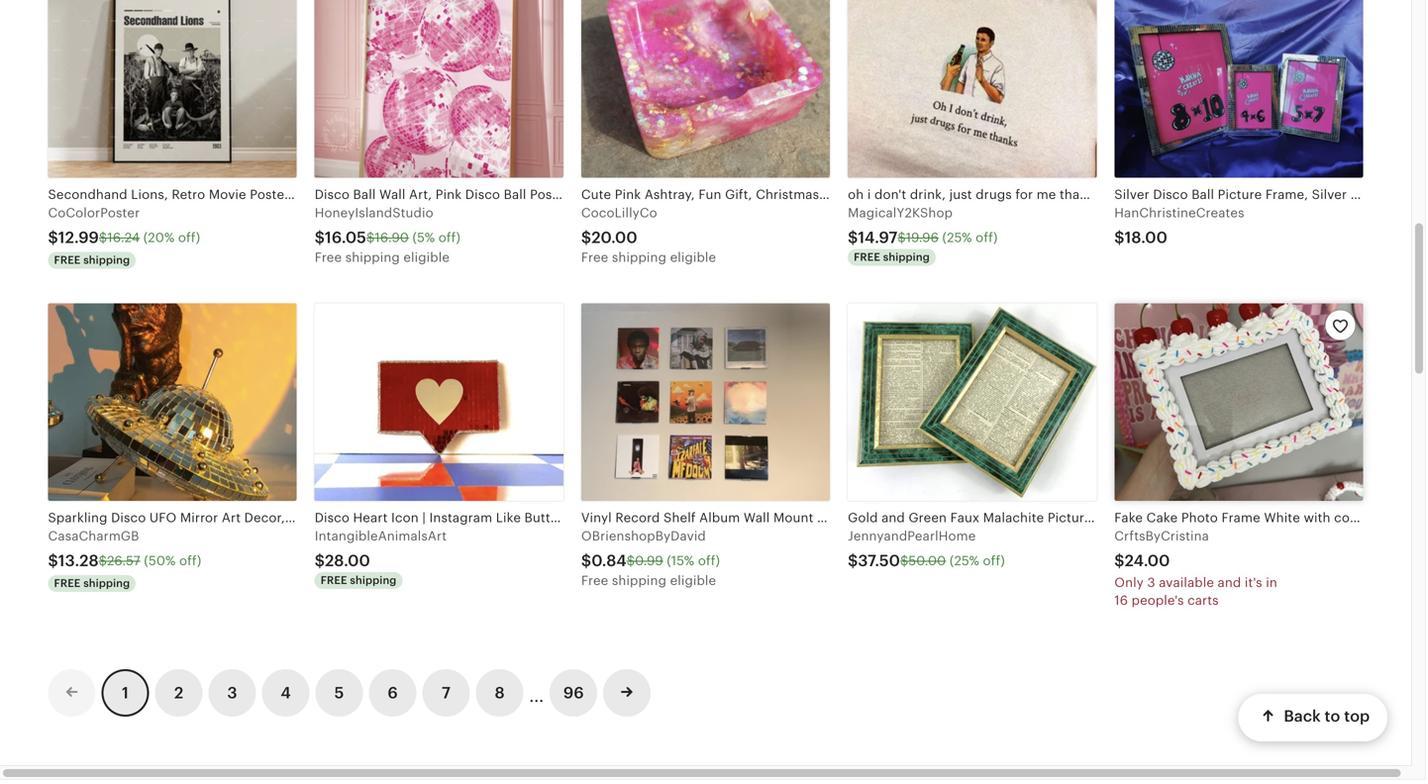Task type: locate. For each thing, give the bounding box(es) containing it.
off) right (20%
[[178, 230, 200, 245]]

19.96
[[906, 230, 939, 245]]

shipping inside oh i don't drink, just drugs for me thanks. top y2k summer magicaly2kshop $ 14.97 $ 19.96 (25% off) free shipping
[[883, 251, 930, 264]]

1 horizontal spatial top
[[1344, 708, 1370, 726]]

shipping down 20.00
[[612, 250, 667, 265]]

vinyl
[[581, 511, 612, 526]]

record
[[616, 511, 660, 526]]

shipping inside disco heart icon | instagram like button symbol | funky maximalist mirror sign intangibleanimalsart $ 28.00 free shipping
[[350, 575, 397, 587]]

free down 20.00
[[581, 250, 609, 265]]

37.50
[[858, 552, 901, 570]]

vinyl record shelf album wall mount display image
[[581, 304, 830, 501]]

carts
[[1188, 594, 1219, 608]]

free down 28.00
[[321, 575, 347, 587]]

1
[[122, 685, 129, 703]]

| left funky
[[621, 511, 624, 526]]

0 horizontal spatial |
[[422, 511, 426, 526]]

for
[[1016, 187, 1033, 202]]

honeyislandstudio $ 16.05 $ 16.90 (5% off) free shipping eligible
[[315, 205, 461, 265]]

people's
[[1132, 594, 1184, 608]]

(25% inside oh i don't drink, just drugs for me thanks. top y2k summer magicaly2kshop $ 14.97 $ 19.96 (25% off) free shipping
[[943, 230, 973, 245]]

off) inside casacharmgb $ 13.28 $ 26.57 (50% off) free shipping
[[179, 554, 201, 569]]

4 link
[[262, 670, 310, 718]]

mount
[[774, 511, 814, 526]]

off) inside cocolorposter $ 12.99 $ 16.24 (20% off) free shipping
[[178, 230, 200, 245]]

16
[[1115, 594, 1128, 608]]

cocolorposter $ 12.99 $ 16.24 (20% off) free shipping
[[48, 205, 200, 267]]

eligible down fun at the top of page
[[670, 250, 716, 265]]

96
[[564, 685, 584, 703]]

(25% right 19.96 at right top
[[943, 230, 973, 245]]

gift, up the magicaly2kshop
[[896, 187, 923, 202]]

off) for 12.99
[[178, 230, 200, 245]]

off) inside vinyl record shelf album wall mount display obrienshopbydavid $ 0.84 $ 0.99 (15% off) free shipping eligible
[[698, 554, 720, 569]]

0 horizontal spatial gift,
[[725, 187, 753, 202]]

fun
[[699, 187, 722, 202]]

(50%
[[144, 554, 176, 569]]

$
[[48, 229, 58, 247], [315, 229, 325, 247], [581, 229, 592, 247], [848, 229, 858, 247], [1115, 229, 1125, 247], [99, 230, 107, 245], [367, 230, 375, 245], [898, 230, 906, 245], [48, 552, 58, 570], [315, 552, 325, 570], [581, 552, 592, 570], [848, 552, 858, 570], [1115, 552, 1125, 570], [99, 554, 107, 569], [627, 554, 635, 569], [901, 554, 909, 569]]

secondhand lions, retro movie poster, midcentury modern, retro tv show poster, minimal movie art, best movies, custom movie poster image
[[48, 0, 297, 178]]

disco heart icon | instagram like button symbol | funky maximalist mirror sign image
[[315, 304, 564, 501]]

eligible down (5%
[[404, 250, 450, 265]]

0.84
[[592, 552, 627, 570]]

free down 0.84
[[581, 574, 609, 588]]

free inside disco heart icon | instagram like button symbol | funky maximalist mirror sign intangibleanimalsart $ 28.00 free shipping
[[321, 575, 347, 587]]

20.00
[[592, 229, 638, 247]]

0 vertical spatial 3
[[1148, 576, 1156, 590]]

1 vertical spatial 3
[[227, 685, 237, 703]]

eligible inside vinyl record shelf album wall mount display obrienshopbydavid $ 0.84 $ 0.99 (15% off) free shipping eligible
[[670, 574, 716, 588]]

back to top
[[1284, 708, 1370, 726]]

gold and green faux malachite picture frames 5x7 photos tabletop wall hanging image
[[848, 304, 1097, 501]]

free down 12.99
[[54, 254, 81, 267]]

shipping
[[345, 250, 400, 265], [612, 250, 667, 265], [883, 251, 930, 264], [83, 254, 130, 267], [612, 574, 667, 588], [350, 575, 397, 587], [83, 578, 130, 590]]

top
[[1109, 187, 1130, 202], [1344, 708, 1370, 726]]

gift
[[978, 187, 1001, 202]]

free inside cute pink ashtray, fun gift, christmas gift, bestie gift, smoker gift cocolillyco $ 20.00 free shipping eligible
[[581, 250, 609, 265]]

2
[[174, 685, 183, 703]]

0 horizontal spatial 3
[[227, 685, 237, 703]]

0 vertical spatial (25%
[[943, 230, 973, 245]]

wall
[[744, 511, 770, 526]]

gift, left i
[[823, 187, 850, 202]]

2 horizontal spatial gift,
[[896, 187, 923, 202]]

just
[[950, 187, 973, 202]]

instagram
[[429, 511, 493, 526]]

off) right (15%
[[698, 554, 720, 569]]

shipping down the 26.57 at the left of page
[[83, 578, 130, 590]]

hanchristinecreates $ 18.00
[[1115, 205, 1245, 247]]

magicaly2kshop
[[848, 205, 953, 220]]

0 vertical spatial top
[[1109, 187, 1130, 202]]

eligible for (15%
[[670, 574, 716, 588]]

$ inside 'crftsbycristina $ 24.00 only 3 available and it's in 16 people's carts'
[[1115, 552, 1125, 570]]

gift, right fun at the top of page
[[725, 187, 753, 202]]

free for (15%
[[581, 574, 609, 588]]

disco
[[315, 511, 350, 526]]

off) right the 50.00
[[983, 554, 1005, 569]]

off) for 13.28
[[179, 554, 201, 569]]

free
[[854, 251, 881, 264], [54, 254, 81, 267], [321, 575, 347, 587], [54, 578, 81, 590]]

off) right (5%
[[439, 230, 461, 245]]

1 horizontal spatial |
[[621, 511, 624, 526]]

back
[[1284, 708, 1321, 726]]

shipping inside honeyislandstudio $ 16.05 $ 16.90 (5% off) free shipping eligible
[[345, 250, 400, 265]]

shipping down 19.96 at right top
[[883, 251, 930, 264]]

gift,
[[725, 187, 753, 202], [823, 187, 850, 202], [896, 187, 923, 202]]

3 up people's in the right bottom of the page
[[1148, 576, 1156, 590]]

(5%
[[413, 230, 435, 245]]

shipping inside cocolorposter $ 12.99 $ 16.24 (20% off) free shipping
[[83, 254, 130, 267]]

16.05
[[325, 229, 367, 247]]

cute pink ashtray, fun gift, christmas gift, bestie gift, smoker gift image
[[581, 0, 830, 178]]

shipping down 0.99
[[612, 574, 667, 588]]

off) inside oh i don't drink, just drugs for me thanks. top y2k summer magicaly2kshop $ 14.97 $ 19.96 (25% off) free shipping
[[976, 230, 998, 245]]

free
[[315, 250, 342, 265], [581, 250, 609, 265], [581, 574, 609, 588]]

| right icon
[[422, 511, 426, 526]]

26.57
[[107, 554, 140, 569]]

3 right 2
[[227, 685, 237, 703]]

(15%
[[667, 554, 695, 569]]

1 vertical spatial (25%
[[950, 554, 980, 569]]

5
[[334, 685, 344, 703]]

top left y2k
[[1109, 187, 1130, 202]]

8
[[495, 685, 505, 703]]

drugs
[[976, 187, 1012, 202]]

4
[[281, 685, 291, 703]]

cute pink ashtray, fun gift, christmas gift, bestie gift, smoker gift cocolillyco $ 20.00 free shipping eligible
[[581, 187, 1001, 265]]

fake cake photo frame white with colorful sprinkles and cherries on top  4x6 / 5x7 / 8x10 image
[[1115, 304, 1364, 501]]

drink,
[[910, 187, 946, 202]]

0 horizontal spatial top
[[1109, 187, 1130, 202]]

intangibleanimalsart
[[315, 529, 447, 544]]

eligible down (15%
[[670, 574, 716, 588]]

8 link
[[476, 670, 524, 718]]

funky
[[628, 511, 665, 526]]

5 link
[[316, 670, 363, 718]]

0.99
[[635, 554, 664, 569]]

$ inside cute pink ashtray, fun gift, christmas gift, bestie gift, smoker gift cocolillyco $ 20.00 free shipping eligible
[[581, 229, 592, 247]]

(25% right the 50.00
[[950, 554, 980, 569]]

14.97
[[858, 229, 898, 247]]

casacharmgb
[[48, 529, 139, 544]]

off) right (50%
[[179, 554, 201, 569]]

2 gift, from the left
[[823, 187, 850, 202]]

button
[[525, 511, 567, 526]]

off) inside honeyislandstudio $ 16.05 $ 16.90 (5% off) free shipping eligible
[[439, 230, 461, 245]]

to
[[1325, 708, 1341, 726]]

off) down gift
[[976, 230, 998, 245]]

smoker
[[927, 187, 974, 202]]

3 gift, from the left
[[896, 187, 923, 202]]

disco ball wall art, pink disco ball poster, pink wall decor, hot pinkdisco, shining disco ball, preppy wall art, printed poster image
[[315, 0, 564, 178]]

eligible
[[404, 250, 450, 265], [670, 250, 716, 265], [670, 574, 716, 588]]

back to top button
[[1239, 694, 1388, 742]]

shipping down 16.90
[[345, 250, 400, 265]]

|
[[422, 511, 426, 526], [621, 511, 624, 526]]

1 horizontal spatial gift,
[[823, 187, 850, 202]]

free down the 16.05
[[315, 250, 342, 265]]

eligible inside cute pink ashtray, fun gift, christmas gift, bestie gift, smoker gift cocolillyco $ 20.00 free shipping eligible
[[670, 250, 716, 265]]

cocolillyco
[[581, 205, 658, 220]]

free down '13.28'
[[54, 578, 81, 590]]

heart
[[353, 511, 388, 526]]

1 horizontal spatial 3
[[1148, 576, 1156, 590]]

3
[[1148, 576, 1156, 590], [227, 685, 237, 703]]

1 vertical spatial top
[[1344, 708, 1370, 726]]

free inside vinyl record shelf album wall mount display obrienshopbydavid $ 0.84 $ 0.99 (15% off) free shipping eligible
[[581, 574, 609, 588]]

y2k
[[1134, 187, 1155, 202]]

mirror
[[739, 511, 777, 526]]

free down 14.97
[[854, 251, 881, 264]]

12.99
[[58, 229, 99, 247]]

off) inside 'jennyandpearlhome $ 37.50 $ 50.00 (25% off)'
[[983, 554, 1005, 569]]

(25% inside 'jennyandpearlhome $ 37.50 $ 50.00 (25% off)'
[[950, 554, 980, 569]]

16.90
[[375, 230, 409, 245]]

christmas
[[756, 187, 819, 202]]

shipping down 28.00
[[350, 575, 397, 587]]

top right to
[[1344, 708, 1370, 726]]

shipping down 16.24
[[83, 254, 130, 267]]

free for $
[[581, 250, 609, 265]]



Task type: vqa. For each thing, say whether or not it's contained in the screenshot.
eligible within HoneyIslandStudio $ 16.05 $ 16.90 (5% off) Free shipping eligible
yes



Task type: describe. For each thing, give the bounding box(es) containing it.
symbol
[[570, 511, 617, 526]]

sign
[[781, 511, 809, 526]]

and
[[1218, 576, 1242, 590]]

cocolorposter
[[48, 205, 140, 220]]

3 inside the 3 link
[[227, 685, 237, 703]]

i
[[868, 187, 871, 202]]

oh i don't drink, just drugs for me thanks. top y2k summer magicaly2kshop $ 14.97 $ 19.96 (25% off) free shipping
[[848, 187, 1210, 264]]

thanks.
[[1060, 187, 1105, 202]]

24.00
[[1125, 552, 1171, 570]]

shelf
[[664, 511, 696, 526]]

18.00
[[1125, 229, 1168, 247]]

ashtray,
[[645, 187, 695, 202]]

crftsbycristina $ 24.00 only 3 available and it's in 16 people's carts
[[1115, 529, 1278, 608]]

$ inside hanchristinecreates $ 18.00
[[1115, 229, 1125, 247]]

honeyislandstudio
[[315, 205, 434, 220]]

display
[[817, 511, 863, 526]]

free inside cocolorposter $ 12.99 $ 16.24 (20% off) free shipping
[[54, 254, 81, 267]]

only
[[1115, 576, 1144, 590]]

2 link
[[155, 670, 203, 718]]

vinyl record shelf album wall mount display obrienshopbydavid $ 0.84 $ 0.99 (15% off) free shipping eligible
[[581, 511, 863, 588]]

2 | from the left
[[621, 511, 624, 526]]

oh i don't drink, just drugs for me thanks. top y2k summer image
[[848, 0, 1097, 178]]

hanchristinecreates
[[1115, 205, 1245, 220]]

28.00
[[325, 552, 370, 570]]

disco heart icon | instagram like button symbol | funky maximalist mirror sign intangibleanimalsart $ 28.00 free shipping
[[315, 511, 809, 587]]

jennyandpearlhome $ 37.50 $ 50.00 (25% off)
[[848, 529, 1005, 570]]

available
[[1159, 576, 1215, 590]]

icon
[[391, 511, 419, 526]]

3 inside 'crftsbycristina $ 24.00 only 3 available and it's in 16 people's carts'
[[1148, 576, 1156, 590]]

off) for 37.50
[[983, 554, 1005, 569]]

3 link
[[209, 670, 256, 718]]

6
[[388, 685, 398, 703]]

…
[[530, 679, 544, 708]]

it's
[[1245, 576, 1263, 590]]

free inside casacharmgb $ 13.28 $ 26.57 (50% off) free shipping
[[54, 578, 81, 590]]

don't
[[875, 187, 907, 202]]

in
[[1266, 576, 1278, 590]]

silver disco ball picture frame, silver disco ball mirror tiled frame, disco picture frame, choose frame size image
[[1115, 0, 1364, 178]]

maximalist
[[669, 511, 735, 526]]

1 link
[[102, 670, 149, 718]]

obrienshopbydavid
[[581, 529, 706, 544]]

(20%
[[143, 230, 175, 245]]

50.00
[[909, 554, 946, 569]]

crftsbycristina
[[1115, 529, 1210, 544]]

jennyandpearlhome
[[848, 529, 976, 544]]

shipping inside cute pink ashtray, fun gift, christmas gift, bestie gift, smoker gift cocolillyco $ 20.00 free shipping eligible
[[612, 250, 667, 265]]

96 link
[[550, 670, 598, 718]]

free inside oh i don't drink, just drugs for me thanks. top y2k summer magicaly2kshop $ 14.97 $ 19.96 (25% off) free shipping
[[854, 251, 881, 264]]

pink
[[615, 187, 641, 202]]

cute
[[581, 187, 611, 202]]

me
[[1037, 187, 1057, 202]]

6 link
[[369, 670, 417, 718]]

16.24
[[107, 230, 140, 245]]

casacharmgb $ 13.28 $ 26.57 (50% off) free shipping
[[48, 529, 201, 590]]

top inside 'button'
[[1344, 708, 1370, 726]]

oh
[[848, 187, 864, 202]]

7
[[442, 685, 451, 703]]

7 link
[[423, 670, 470, 718]]

shipping inside casacharmgb $ 13.28 $ 26.57 (50% off) free shipping
[[83, 578, 130, 590]]

album
[[700, 511, 740, 526]]

free inside honeyislandstudio $ 16.05 $ 16.90 (5% off) free shipping eligible
[[315, 250, 342, 265]]

bestie
[[854, 187, 892, 202]]

eligible inside honeyislandstudio $ 16.05 $ 16.90 (5% off) free shipping eligible
[[404, 250, 450, 265]]

off) for 16.05
[[439, 230, 461, 245]]

$ inside disco heart icon | instagram like button symbol | funky maximalist mirror sign intangibleanimalsart $ 28.00 free shipping
[[315, 552, 325, 570]]

1 | from the left
[[422, 511, 426, 526]]

like
[[496, 511, 521, 526]]

eligible for $
[[670, 250, 716, 265]]

summer
[[1159, 187, 1210, 202]]

shipping inside vinyl record shelf album wall mount display obrienshopbydavid $ 0.84 $ 0.99 (15% off) free shipping eligible
[[612, 574, 667, 588]]

sparkling disco ufo mirror art decor, home decor silver ball ufo ornaments craft for party, bachelor, birthday, bar home decor reflective image
[[48, 304, 297, 501]]

1 gift, from the left
[[725, 187, 753, 202]]

top inside oh i don't drink, just drugs for me thanks. top y2k summer magicaly2kshop $ 14.97 $ 19.96 (25% off) free shipping
[[1109, 187, 1130, 202]]



